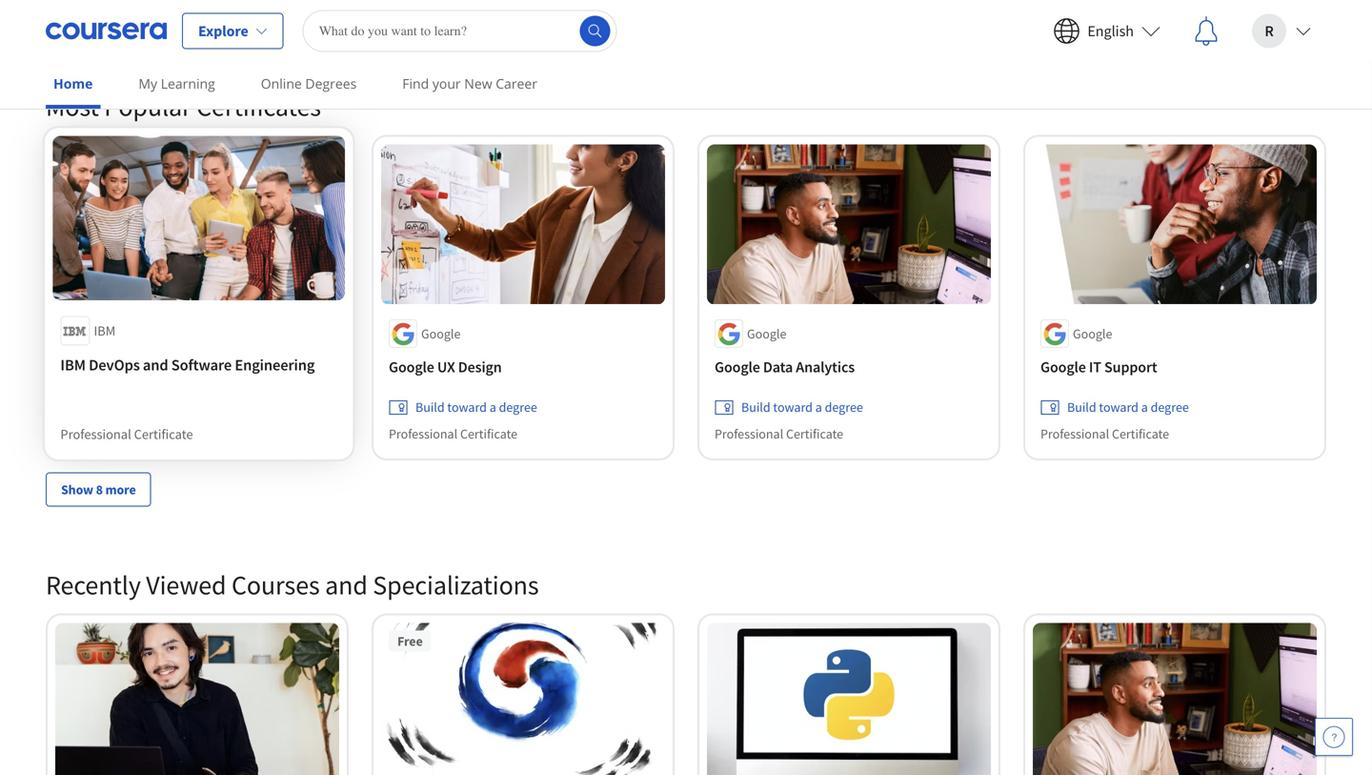 Task type: vqa. For each thing, say whether or not it's contained in the screenshot.
'google ux design' link
yes



Task type: describe. For each thing, give the bounding box(es) containing it.
build for data
[[742, 399, 771, 416]]

most popular certificates
[[46, 90, 321, 123]]

degree for google it support
[[1151, 399, 1190, 416]]

toward for design
[[448, 399, 487, 416]]

your
[[433, 74, 461, 92]]

home link
[[46, 62, 100, 109]]

certificates
[[197, 90, 321, 123]]

support
[[1105, 358, 1158, 377]]

degree for google ux design
[[499, 399, 538, 416]]

r
[[1265, 21, 1274, 41]]

a for analytics
[[816, 399, 823, 416]]

8 inside most popular certificates collection element
[[96, 481, 103, 498]]

and inside most popular certificates collection element
[[143, 356, 168, 375]]

professional certificate for google it support
[[1041, 425, 1170, 443]]

devops
[[89, 356, 140, 375]]

professional certificate for google data analytics
[[715, 425, 844, 443]]

more for 2nd show 8 more "button" from the bottom
[[105, 3, 136, 20]]

build for it
[[1068, 399, 1097, 416]]

ibm devops and software engineering link
[[60, 354, 337, 377]]

google ux design
[[389, 358, 502, 377]]

my
[[139, 74, 157, 92]]

engineering
[[235, 356, 315, 375]]

most
[[46, 90, 99, 123]]

online degrees
[[261, 74, 357, 92]]

explore button
[[182, 13, 284, 49]]

data
[[764, 358, 793, 377]]

r button
[[1238, 0, 1327, 61]]

it
[[1090, 358, 1102, 377]]

recently
[[46, 568, 141, 601]]

google up google ux design
[[421, 325, 461, 343]]

explore
[[198, 21, 249, 41]]

professional for google ux design
[[389, 425, 458, 443]]

recently viewed courses and specializations collection element
[[34, 537, 1339, 775]]

learning
[[161, 74, 215, 92]]

find your new career link
[[395, 62, 545, 105]]

google left the data
[[715, 358, 761, 377]]

help center image
[[1323, 726, 1346, 748]]

viewed
[[146, 568, 226, 601]]

courses
[[232, 568, 320, 601]]

professional for google it support
[[1041, 425, 1110, 443]]

coursera image
[[46, 16, 167, 46]]

a for support
[[1142, 399, 1149, 416]]

degree for google data analytics
[[825, 399, 864, 416]]

specializations
[[373, 568, 539, 601]]

google data analytics
[[715, 358, 855, 377]]

online degrees link
[[253, 62, 364, 105]]

degrees
[[305, 74, 357, 92]]

design
[[458, 358, 502, 377]]

ibm for ibm devops and software engineering
[[60, 356, 86, 375]]

more for show 8 more "button" within most popular certificates collection element
[[105, 481, 136, 498]]

1 professional certificate from the left
[[60, 425, 193, 443]]

popular
[[104, 90, 191, 123]]

career
[[496, 74, 538, 92]]



Task type: locate. For each thing, give the bounding box(es) containing it.
toward for analytics
[[774, 399, 813, 416]]

toward for support
[[1100, 399, 1139, 416]]

2 8 from the top
[[96, 481, 103, 498]]

3 a from the left
[[1142, 399, 1149, 416]]

2 degree from the left
[[825, 399, 864, 416]]

1 8 from the top
[[96, 3, 103, 20]]

more
[[105, 3, 136, 20], [105, 481, 136, 498]]

1 build from the left
[[416, 399, 445, 416]]

0 horizontal spatial ibm
[[60, 356, 86, 375]]

1 build toward a degree from the left
[[416, 399, 538, 416]]

new
[[465, 74, 493, 92]]

1 vertical spatial show 8 more button
[[46, 472, 151, 506]]

4 professional certificate from the left
[[1041, 425, 1170, 443]]

more inside most popular certificates collection element
[[105, 481, 136, 498]]

english button
[[1039, 0, 1176, 61]]

ibm left the 'devops'
[[60, 356, 86, 375]]

find
[[403, 74, 429, 92]]

toward down support
[[1100, 399, 1139, 416]]

build down the data
[[742, 399, 771, 416]]

build for ux
[[416, 399, 445, 416]]

build down the it
[[1068, 399, 1097, 416]]

1 vertical spatial and
[[325, 568, 368, 601]]

build toward a degree down the design
[[416, 399, 538, 416]]

and right the 'devops'
[[143, 356, 168, 375]]

3 certificate from the left
[[787, 425, 844, 443]]

toward down the design
[[448, 399, 487, 416]]

show
[[61, 3, 93, 20], [61, 481, 93, 498]]

certificate down support
[[1113, 425, 1170, 443]]

certificate down analytics
[[787, 425, 844, 443]]

2 show from the top
[[61, 481, 93, 498]]

ibm for ibm
[[94, 322, 116, 340]]

certificate for google ux design
[[460, 425, 518, 443]]

2 build from the left
[[742, 399, 771, 416]]

1 horizontal spatial degree
[[825, 399, 864, 416]]

and
[[143, 356, 168, 375], [325, 568, 368, 601]]

1 vertical spatial ibm
[[60, 356, 86, 375]]

1 show 8 more button from the top
[[46, 0, 151, 28]]

degree down the "google ux design" 'link'
[[499, 399, 538, 416]]

build toward a degree down the google data analytics
[[742, 399, 864, 416]]

build toward a degree down support
[[1068, 399, 1190, 416]]

2 horizontal spatial toward
[[1100, 399, 1139, 416]]

professional certificate down the data
[[715, 425, 844, 443]]

2 build toward a degree from the left
[[742, 399, 864, 416]]

1 toward from the left
[[448, 399, 487, 416]]

1 vertical spatial 8
[[96, 481, 103, 498]]

professional certificate
[[60, 425, 193, 443], [389, 425, 518, 443], [715, 425, 844, 443], [1041, 425, 1170, 443]]

1 show from the top
[[61, 3, 93, 20]]

show 8 more inside most popular certificates collection element
[[61, 481, 136, 498]]

build down google ux design
[[416, 399, 445, 416]]

1 vertical spatial show
[[61, 481, 93, 498]]

home
[[53, 74, 93, 92]]

professional for google data analytics
[[715, 425, 784, 443]]

0 vertical spatial more
[[105, 3, 136, 20]]

show 8 more button inside most popular certificates collection element
[[46, 472, 151, 506]]

0 vertical spatial show 8 more button
[[46, 0, 151, 28]]

1 horizontal spatial a
[[816, 399, 823, 416]]

google inside 'link'
[[389, 358, 435, 377]]

0 horizontal spatial toward
[[448, 399, 487, 416]]

2 professional certificate from the left
[[389, 425, 518, 443]]

3 professional certificate from the left
[[715, 425, 844, 443]]

a
[[490, 399, 497, 416], [816, 399, 823, 416], [1142, 399, 1149, 416]]

3 degree from the left
[[1151, 399, 1190, 416]]

2 horizontal spatial a
[[1142, 399, 1149, 416]]

build
[[416, 399, 445, 416], [742, 399, 771, 416], [1068, 399, 1097, 416]]

professional certificate for google ux design
[[389, 425, 518, 443]]

certificate for google data analytics
[[787, 425, 844, 443]]

build toward a degree for design
[[416, 399, 538, 416]]

ibm
[[94, 322, 116, 340], [60, 356, 86, 375]]

4 certificate from the left
[[1113, 425, 1170, 443]]

4 professional from the left
[[1041, 425, 1110, 443]]

a down analytics
[[816, 399, 823, 416]]

google ux design link
[[389, 356, 658, 379]]

0 horizontal spatial degree
[[499, 399, 538, 416]]

2 toward from the left
[[774, 399, 813, 416]]

google up the it
[[1074, 325, 1113, 343]]

show for show 8 more "button" within most popular certificates collection element
[[61, 481, 93, 498]]

1 certificate from the left
[[134, 425, 193, 443]]

google left the it
[[1041, 358, 1087, 377]]

english
[[1088, 21, 1135, 41]]

0 vertical spatial show 8 more
[[61, 3, 136, 20]]

build toward a degree for analytics
[[742, 399, 864, 416]]

1 horizontal spatial build
[[742, 399, 771, 416]]

most popular certificates collection element
[[34, 59, 1339, 537]]

show 8 more for 2nd show 8 more "button" from the bottom
[[61, 3, 136, 20]]

find your new career
[[403, 74, 538, 92]]

certificate for google it support
[[1113, 425, 1170, 443]]

2 more from the top
[[105, 481, 136, 498]]

show for 2nd show 8 more "button" from the bottom
[[61, 3, 93, 20]]

0 horizontal spatial a
[[490, 399, 497, 416]]

recently viewed courses and specializations
[[46, 568, 539, 601]]

my learning
[[139, 74, 215, 92]]

0 vertical spatial ibm
[[94, 322, 116, 340]]

and right courses
[[325, 568, 368, 601]]

professional
[[60, 425, 131, 443], [389, 425, 458, 443], [715, 425, 784, 443], [1041, 425, 1110, 443]]

toward
[[448, 399, 487, 416], [774, 399, 813, 416], [1100, 399, 1139, 416]]

2 horizontal spatial build
[[1068, 399, 1097, 416]]

google it support link
[[1041, 356, 1310, 379]]

0 horizontal spatial build
[[416, 399, 445, 416]]

google up the data
[[747, 325, 787, 343]]

None search field
[[303, 10, 618, 52]]

professional down the it
[[1041, 425, 1110, 443]]

1 a from the left
[[490, 399, 497, 416]]

my learning link
[[131, 62, 223, 105]]

What do you want to learn? text field
[[303, 10, 618, 52]]

8
[[96, 3, 103, 20], [96, 481, 103, 498]]

2 a from the left
[[816, 399, 823, 416]]

professional certificate down ux at the left of the page
[[389, 425, 518, 443]]

1 show 8 more from the top
[[61, 3, 136, 20]]

online
[[261, 74, 302, 92]]

0 vertical spatial and
[[143, 356, 168, 375]]

degree down 'google data analytics' link
[[825, 399, 864, 416]]

professional down the 'devops'
[[60, 425, 131, 443]]

3 professional from the left
[[715, 425, 784, 443]]

software
[[171, 356, 232, 375]]

certificate down ibm devops and software engineering
[[134, 425, 193, 443]]

free
[[398, 632, 423, 650]]

ux
[[437, 358, 455, 377]]

1 horizontal spatial toward
[[774, 399, 813, 416]]

degree
[[499, 399, 538, 416], [825, 399, 864, 416], [1151, 399, 1190, 416]]

google
[[421, 325, 461, 343], [747, 325, 787, 343], [1074, 325, 1113, 343], [389, 358, 435, 377], [715, 358, 761, 377], [1041, 358, 1087, 377]]

a down support
[[1142, 399, 1149, 416]]

2 professional from the left
[[389, 425, 458, 443]]

1 professional from the left
[[60, 425, 131, 443]]

1 degree from the left
[[499, 399, 538, 416]]

show 8 more button
[[46, 0, 151, 28], [46, 472, 151, 506]]

2 horizontal spatial build toward a degree
[[1068, 399, 1190, 416]]

show 8 more
[[61, 3, 136, 20], [61, 481, 136, 498]]

professional certificate down the 'devops'
[[60, 425, 193, 443]]

google data analytics link
[[715, 356, 984, 379]]

1 more from the top
[[105, 3, 136, 20]]

certificate down the design
[[460, 425, 518, 443]]

analytics
[[796, 358, 855, 377]]

build toward a degree for support
[[1068, 399, 1190, 416]]

1 horizontal spatial ibm
[[94, 322, 116, 340]]

ibm up the 'devops'
[[94, 322, 116, 340]]

google left ux at the left of the page
[[389, 358, 435, 377]]

degree down google it support link
[[1151, 399, 1190, 416]]

show inside most popular certificates collection element
[[61, 481, 93, 498]]

3 build from the left
[[1068, 399, 1097, 416]]

1 horizontal spatial and
[[325, 568, 368, 601]]

2 certificate from the left
[[460, 425, 518, 443]]

0 vertical spatial show
[[61, 3, 93, 20]]

show 8 more for show 8 more "button" within most popular certificates collection element
[[61, 481, 136, 498]]

toward down the google data analytics
[[774, 399, 813, 416]]

1 vertical spatial show 8 more
[[61, 481, 136, 498]]

professional down google ux design
[[389, 425, 458, 443]]

a down the design
[[490, 399, 497, 416]]

certificate
[[134, 425, 193, 443], [460, 425, 518, 443], [787, 425, 844, 443], [1113, 425, 1170, 443]]

2 show 8 more from the top
[[61, 481, 136, 498]]

0 vertical spatial 8
[[96, 3, 103, 20]]

1 horizontal spatial build toward a degree
[[742, 399, 864, 416]]

google it support
[[1041, 358, 1158, 377]]

0 horizontal spatial build toward a degree
[[416, 399, 538, 416]]

3 build toward a degree from the left
[[1068, 399, 1190, 416]]

2 show 8 more button from the top
[[46, 472, 151, 506]]

1 vertical spatial more
[[105, 481, 136, 498]]

professional certificate down google it support
[[1041, 425, 1170, 443]]

2 horizontal spatial degree
[[1151, 399, 1190, 416]]

professional down the data
[[715, 425, 784, 443]]

3 toward from the left
[[1100, 399, 1139, 416]]

0 horizontal spatial and
[[143, 356, 168, 375]]

build toward a degree
[[416, 399, 538, 416], [742, 399, 864, 416], [1068, 399, 1190, 416]]

ibm devops and software engineering
[[60, 356, 315, 375]]

a for design
[[490, 399, 497, 416]]



